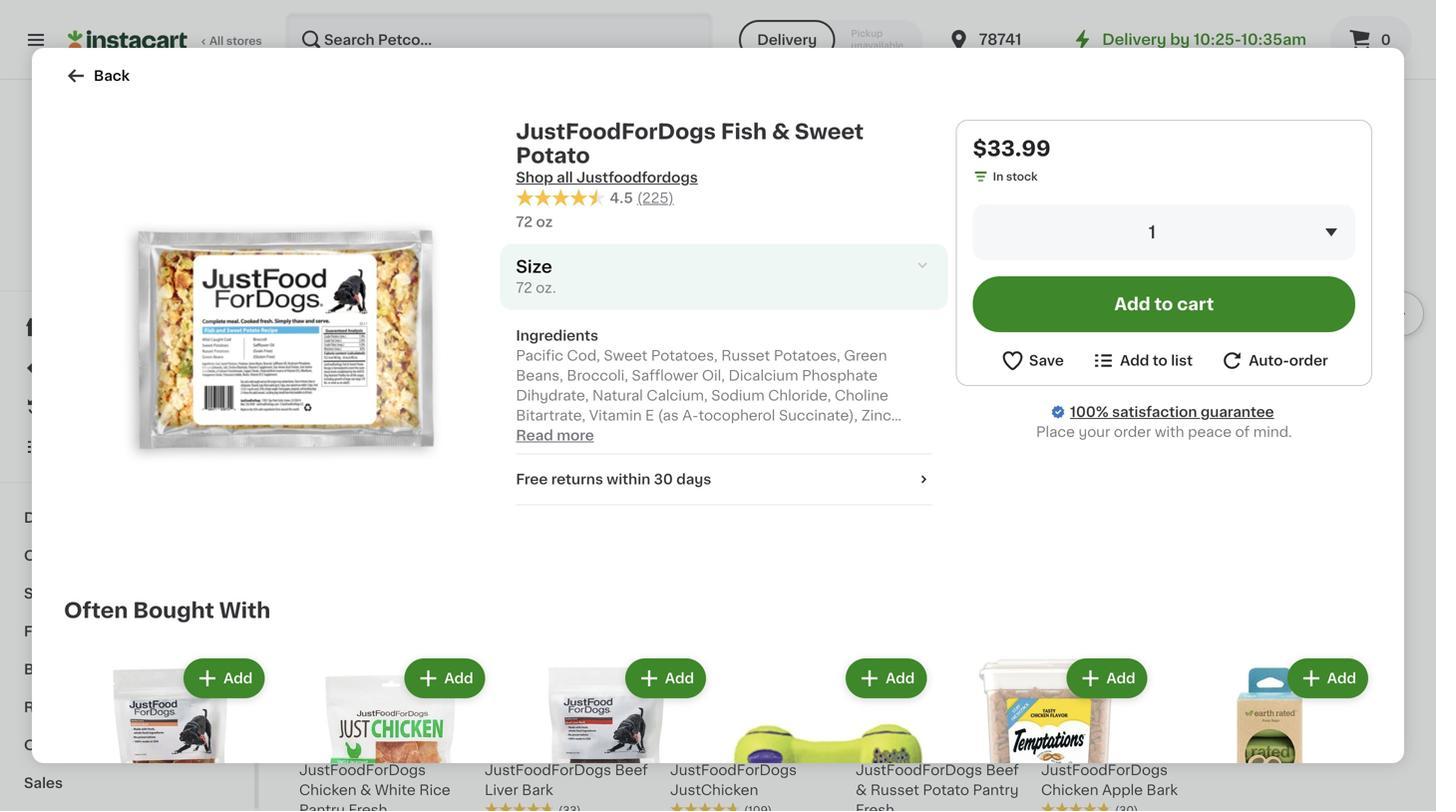 Task type: vqa. For each thing, say whether or not it's contained in the screenshot.
"Back"
yes



Task type: locate. For each thing, give the bounding box(es) containing it.
chicken inside justfoodfordogs chicken & white rice
[[485, 399, 542, 413]]

99 for 36
[[341, 353, 356, 364]]

stock right the in
[[1007, 171, 1038, 182]]

with
[[1155, 425, 1185, 439]]

in
[[354, 456, 364, 467]]

russet up 72 oz., 2 total options
[[314, 399, 363, 413]]

(225) button
[[637, 188, 674, 208]]

72 inside item carousel region
[[299, 436, 313, 447]]

with
[[219, 600, 271, 621]]

95
[[1084, 353, 1099, 364], [882, 738, 897, 749], [1078, 738, 1093, 749]]

delivery
[[1103, 32, 1167, 47], [758, 33, 818, 47]]

macaroni for 31
[[671, 419, 736, 433]]

$17.95 element
[[671, 734, 840, 760]]

0 button
[[1331, 16, 1413, 64]]

45
[[325, 738, 341, 749]]

justfoodfordogs fish & sweet potato image
[[80, 136, 492, 548]]

1 horizontal spatial macaroni
[[1227, 419, 1293, 433]]

justfoodfordogs down 33
[[856, 379, 983, 393]]

2 99 from the left
[[707, 353, 722, 364]]

save
[[1030, 354, 1065, 368]]

1 vertical spatial pets
[[69, 738, 102, 752]]

1 horizontal spatial bark
[[1147, 783, 1179, 797]]

guarantee up save
[[154, 242, 211, 253]]

rice inside justfoodfordogs chicken & white rice
[[605, 399, 636, 413]]

product group containing 10
[[485, 172, 655, 474]]

macaroni
[[671, 419, 736, 433], [1227, 419, 1293, 433]]

18 for 10
[[485, 436, 497, 447]]

0 vertical spatial fish
[[721, 121, 767, 142]]

1 vertical spatial fish
[[986, 379, 1015, 393]]

0 horizontal spatial 18
[[485, 436, 497, 447]]

1 horizontal spatial fish
[[721, 121, 767, 142]]

add to list button
[[1092, 348, 1193, 373]]

oz. down the size
[[536, 281, 556, 295]]

1 horizontal spatial oz.,
[[1057, 436, 1076, 447]]

dogs
[[24, 511, 62, 525]]

$ 7 95
[[860, 737, 897, 758]]

0 horizontal spatial 100% satisfaction guarantee
[[51, 242, 211, 253]]

justfoodfordogs up justchicken
[[671, 763, 797, 777]]

4.5 (225)
[[610, 191, 674, 205]]

stock inside item carousel region
[[366, 456, 398, 467]]

99 right 31
[[707, 353, 722, 364]]

0 vertical spatial to
[[142, 262, 154, 273]]

0 vertical spatial pantry
[[973, 783, 1019, 797]]

1 macaroni from the left
[[671, 419, 736, 433]]

bought
[[133, 600, 214, 621]]

options down (109)
[[1117, 436, 1160, 447]]

0 vertical spatial white
[[561, 399, 602, 413]]

$11.95 element
[[485, 734, 655, 760]]

to left cart
[[1155, 296, 1174, 313]]

2 oz., from the left
[[1057, 436, 1076, 447]]

fresh inside justfoodfordogs beef & russet potato pantry fresh
[[856, 803, 895, 811]]

2 2 from the left
[[1079, 436, 1086, 447]]

justfoodfordogs down 29
[[485, 379, 612, 393]]

$ for 33
[[860, 353, 867, 364]]

add vital care to save
[[59, 262, 183, 273]]

$ inside $ 49 95
[[1046, 353, 1053, 364]]

& inside $ 33 justfoodfordogs fish & sweet potato
[[856, 399, 867, 413]]

29
[[522, 353, 537, 364]]

store
[[116, 222, 145, 233]]

beef inside justfoodfordogs beef & russet potato
[[430, 379, 463, 393]]

bark right liver
[[522, 783, 554, 797]]

1 horizontal spatial beef
[[615, 763, 648, 777]]

of
[[1236, 425, 1250, 439]]

justfoodfordogs chicken apple bark
[[1042, 763, 1179, 797]]

2 horizontal spatial fish
[[986, 379, 1015, 393]]

ingredients button
[[516, 326, 933, 346]]

order right 79
[[1290, 354, 1329, 368]]

oz., up the many
[[315, 436, 335, 447]]

macaroni down the $ 9 79
[[1227, 419, 1293, 433]]

instacart logo image
[[68, 28, 188, 52]]

1 vertical spatial pantry
[[299, 803, 345, 811]]

1 horizontal spatial pantry
[[973, 783, 1019, 797]]

0 horizontal spatial stock
[[366, 456, 398, 467]]

pantry inside justfoodfordogs chicken & white rice pantry fresh
[[299, 803, 345, 811]]

pets for small
[[67, 587, 99, 601]]

2 turkey from the left
[[1227, 399, 1274, 413]]

1 horizontal spatial 100%
[[1071, 405, 1109, 419]]

1 99 from the left
[[341, 353, 356, 364]]

2 right "place"
[[1079, 436, 1086, 447]]

1 horizontal spatial 99
[[707, 353, 722, 364]]

1 horizontal spatial 18
[[1042, 436, 1054, 447]]

sweet
[[795, 121, 864, 142], [871, 399, 915, 413]]

sweet down service type group
[[795, 121, 864, 142]]

sales
[[24, 776, 63, 790]]

chicken down $ 12 95
[[1042, 783, 1099, 797]]

1 horizontal spatial rice
[[605, 399, 636, 413]]

72 down 36
[[299, 436, 313, 447]]

0 vertical spatial pets
[[67, 587, 99, 601]]

fresh
[[349, 803, 388, 811], [856, 803, 895, 811]]

0 horizontal spatial whole
[[736, 399, 780, 413]]

0 vertical spatial order
[[1290, 354, 1329, 368]]

add inside 'button'
[[1115, 296, 1151, 313]]

justfoodfordogs down 45
[[299, 763, 426, 777]]

turkey up "of"
[[1227, 399, 1274, 413]]

2 18 from the left
[[1042, 436, 1054, 447]]

guarantee inside 100% satisfaction guarantee 'link'
[[1201, 405, 1275, 419]]

100% satisfaction guarantee down store
[[51, 242, 211, 253]]

russet down $ 7 95
[[871, 783, 920, 797]]

add to list
[[1121, 354, 1193, 368]]

justfoodfordogs turkey & whole wheat macaroni for 9
[[1227, 379, 1386, 433]]

justfoodfordogs chicken & white rice pantry fresh
[[299, 763, 451, 811]]

0 horizontal spatial delivery
[[758, 33, 818, 47]]

1 horizontal spatial turkey
[[1227, 399, 1274, 413]]

0 horizontal spatial pantry
[[299, 803, 345, 811]]

justfoodfordogs chicken & white rice
[[485, 379, 636, 413]]

1 vertical spatial rice
[[419, 783, 451, 797]]

order inside auto-order button
[[1290, 354, 1329, 368]]

& inside justfoodfordogs chicken & white rice pantry fresh
[[360, 783, 372, 797]]

1 bark from the left
[[522, 783, 554, 797]]

justfoodfordogs justchicken
[[671, 763, 797, 797]]

justchicken
[[671, 783, 759, 797]]

1 vertical spatial 100%
[[1071, 405, 1109, 419]]

whole up mind.
[[1293, 399, 1337, 413]]

18 left your
[[1042, 436, 1054, 447]]

(109)
[[1116, 421, 1144, 432]]

total up in
[[347, 436, 373, 447]]

justfoodfordogs fish & sweet potato shop all justfoodfordogs
[[516, 121, 864, 185]]

wheat
[[784, 399, 829, 413], [1341, 399, 1386, 413]]

1 horizontal spatial stock
[[1007, 171, 1038, 182]]

white for justfoodfordogs chicken & white rice
[[561, 399, 602, 413]]

petco logo image
[[83, 104, 171, 192]]

russet inside justfoodfordogs beef & russet potato pantry fresh
[[871, 783, 920, 797]]

delivery button
[[740, 20, 836, 60]]

72 down the size
[[516, 281, 533, 295]]

bark right apple
[[1147, 783, 1179, 797]]

1 horizontal spatial delivery
[[1103, 32, 1167, 47]]

$ 9 79
[[1231, 352, 1269, 373]]

justfoodfordogs turkey & whole wheat macaroni
[[671, 379, 829, 433], [1227, 379, 1386, 433]]

100% satisfaction guarantee link
[[1071, 402, 1275, 422]]

beef for 7
[[986, 763, 1019, 777]]

0 vertical spatial guarantee
[[154, 242, 211, 253]]

72 left oz
[[516, 215, 533, 229]]

$ inside the $ 9 79
[[1231, 353, 1239, 364]]

bark for apple
[[1147, 783, 1179, 797]]

0 horizontal spatial bark
[[522, 783, 554, 797]]

0 horizontal spatial turkey
[[671, 399, 718, 413]]

2 fresh from the left
[[856, 803, 895, 811]]

fish inside fish link
[[24, 625, 54, 639]]

potato inside justfoodfordogs beef & russet potato pantry fresh
[[923, 783, 970, 797]]

1 options from the left
[[376, 436, 419, 447]]

treats
[[1152, 399, 1195, 413]]

beef inside justfoodfordogs beef & russet potato pantry fresh
[[986, 763, 1019, 777]]

pets inside "link"
[[69, 738, 102, 752]]

delivery inside button
[[758, 33, 818, 47]]

9
[[1239, 352, 1253, 373]]

0 horizontal spatial russet
[[314, 399, 363, 413]]

100% inside 'link'
[[1071, 405, 1109, 419]]

2 total from the left
[[1088, 436, 1115, 447]]

1 horizontal spatial 2
[[1079, 436, 1086, 447]]

2 justfoodfordogs turkey & whole wheat macaroni from the left
[[1227, 379, 1386, 433]]

justfoodfordogs turkey & whole wheat macaroni down $ 31 99
[[671, 379, 829, 433]]

rice
[[605, 399, 636, 413], [419, 783, 451, 797]]

0 horizontal spatial fish
[[24, 625, 54, 639]]

100%
[[51, 242, 81, 253], [1071, 405, 1109, 419]]

100% up your
[[1071, 405, 1109, 419]]

(480)
[[373, 421, 404, 432]]

0 horizontal spatial macaroni
[[671, 419, 736, 433]]

0 horizontal spatial 100%
[[51, 242, 81, 253]]

sweet down 33
[[871, 399, 915, 413]]

1 vertical spatial 72
[[516, 281, 533, 295]]

oz. inside size 72 oz.
[[536, 281, 556, 295]]

72 inside size 72 oz.
[[516, 281, 533, 295]]

18 left read
[[485, 436, 497, 447]]

$ inside $ 33 justfoodfordogs fish & sweet potato
[[860, 353, 867, 364]]

macaroni up days
[[671, 419, 736, 433]]

often
[[64, 600, 128, 621]]

95 inside $ 49 95
[[1084, 353, 1099, 364]]

in
[[994, 171, 1004, 182]]

0 horizontal spatial total
[[347, 436, 373, 447]]

1 vertical spatial guarantee
[[1201, 405, 1275, 419]]

1 horizontal spatial white
[[561, 399, 602, 413]]

& inside justfoodfordogs beef & russet potato pantry fresh
[[856, 783, 867, 797]]

0 horizontal spatial white
[[375, 783, 416, 797]]

potato inside justfoodfordogs beef & russet potato
[[367, 399, 413, 413]]

justfoodfordogs up justfoodfordogs
[[516, 121, 716, 142]]

78741 button
[[948, 12, 1067, 68]]

18 oz.
[[485, 436, 516, 447]]

whole down ingredients button
[[736, 399, 780, 413]]

whole
[[736, 399, 780, 413], [1293, 399, 1337, 413]]

0 vertical spatial 100% satisfaction guarantee
[[51, 242, 211, 253]]

1 vertical spatial satisfaction
[[1113, 405, 1198, 419]]

1 vertical spatial stock
[[366, 456, 398, 467]]

2 wheat from the left
[[1341, 399, 1386, 413]]

white inside justfoodfordogs chicken & white rice
[[561, 399, 602, 413]]

save
[[157, 262, 183, 273]]

$ for 31
[[675, 353, 682, 364]]

product group
[[485, 172, 655, 474], [856, 172, 1026, 450], [1042, 172, 1211, 450], [1227, 172, 1397, 470], [64, 655, 269, 811], [285, 655, 490, 811], [506, 655, 710, 811], [726, 655, 931, 811], [947, 655, 1152, 811], [1168, 655, 1373, 811]]

1 horizontal spatial whole
[[1293, 399, 1337, 413]]

peace
[[1189, 425, 1232, 439]]

1 justfoodfordogs turkey & whole wheat macaroni from the left
[[671, 379, 829, 433]]

1 vertical spatial white
[[375, 783, 416, 797]]

1 vertical spatial to
[[1155, 296, 1174, 313]]

justfoodfordogs down '$11.95' element
[[485, 763, 612, 777]]

1 turkey from the left
[[671, 399, 718, 413]]

1 2 from the left
[[337, 436, 344, 447]]

2 for 36
[[337, 436, 344, 447]]

options down (480)
[[376, 436, 419, 447]]

small pets
[[24, 587, 99, 601]]

99 inside $ 36 99
[[341, 353, 356, 364]]

$ inside $ 12 95
[[1046, 738, 1053, 749]]

1 oz., from the left
[[315, 436, 335, 447]]

1 horizontal spatial sweet
[[871, 399, 915, 413]]

beef inside justfoodfordogs beef liver bark
[[615, 763, 648, 777]]

white
[[561, 399, 602, 413], [375, 783, 416, 797]]

1 horizontal spatial satisfaction
[[1113, 405, 1198, 419]]

auto-order button
[[1221, 348, 1329, 373]]

2 options from the left
[[1117, 436, 1160, 447]]

1 whole from the left
[[736, 399, 780, 413]]

oz. up free
[[500, 436, 516, 447]]

back button
[[64, 64, 130, 88]]

None search field
[[285, 12, 714, 68]]

0 horizontal spatial options
[[376, 436, 419, 447]]

chicken up "place"
[[1042, 399, 1099, 413]]

pets for other
[[69, 738, 102, 752]]

1 vertical spatial 100% satisfaction guarantee
[[1071, 405, 1275, 419]]

0 horizontal spatial oz.
[[500, 436, 516, 447]]

your
[[1079, 425, 1111, 439]]

oz., left your
[[1057, 436, 1076, 447]]

0 horizontal spatial satisfaction
[[84, 242, 151, 253]]

macaroni for 9
[[1227, 419, 1293, 433]]

justfoodfordogs down $ 7 95
[[856, 763, 983, 777]]

guarantee inside 100% satisfaction guarantee button
[[154, 242, 211, 253]]

0 vertical spatial sweet
[[795, 121, 864, 142]]

1 total from the left
[[347, 436, 373, 447]]

to inside button
[[1153, 354, 1168, 368]]

birds
[[24, 663, 61, 677]]

0 horizontal spatial fresh
[[349, 803, 388, 811]]

justfoodfordogs down $ 36 99
[[299, 379, 426, 393]]

95 for 49
[[1084, 353, 1099, 364]]

1 vertical spatial russet
[[871, 783, 920, 797]]

1 horizontal spatial russet
[[871, 783, 920, 797]]

breast
[[1103, 399, 1148, 413]]

chicken inside justfoodfordogs chicken breast treats
[[1042, 399, 1099, 413]]

2 horizontal spatial beef
[[986, 763, 1019, 777]]

&
[[772, 121, 790, 142], [299, 399, 311, 413], [546, 399, 557, 413], [721, 399, 732, 413], [856, 399, 867, 413], [1278, 399, 1289, 413], [105, 738, 117, 752], [360, 783, 372, 797], [856, 783, 867, 797]]

1 wheat from the left
[[784, 399, 829, 413]]

$ inside $ 31 99
[[675, 353, 682, 364]]

1 horizontal spatial fresh
[[856, 803, 895, 811]]

1 horizontal spatial total
[[1088, 436, 1115, 447]]

guarantee up "of"
[[1201, 405, 1275, 419]]

95 inside $ 7 95
[[882, 738, 897, 749]]

95 inside $ 12 95
[[1078, 738, 1093, 749]]

order down breast at right
[[1114, 425, 1152, 439]]

2 up the many
[[337, 436, 344, 447]]

apple
[[1103, 783, 1144, 797]]

2 vertical spatial fish
[[24, 625, 54, 639]]

1 vertical spatial oz.
[[500, 436, 516, 447]]

0 horizontal spatial justfoodfordogs turkey & whole wheat macaroni
[[671, 379, 829, 433]]

buy it again
[[56, 400, 140, 414]]

justfoodfordogs up breast at right
[[1042, 379, 1168, 393]]

turkey down 31
[[671, 399, 718, 413]]

1 horizontal spatial options
[[1117, 436, 1160, 447]]

95 right the "12"
[[1078, 738, 1093, 749]]

chicken inside justfoodfordogs chicken apple bark
[[1042, 783, 1099, 797]]

1 fresh from the left
[[349, 803, 388, 811]]

2 bark from the left
[[1147, 783, 1179, 797]]

to left list
[[1153, 354, 1168, 368]]

rice for justfoodfordogs chicken & white rice pantry fresh
[[419, 783, 451, 797]]

2 for 49
[[1079, 436, 1086, 447]]

to inside 'button'
[[1155, 296, 1174, 313]]

$ inside $ 36 99
[[303, 353, 311, 364]]

1 horizontal spatial wheat
[[1341, 399, 1386, 413]]

0 horizontal spatial oz.,
[[315, 436, 335, 447]]

$ for 9
[[1231, 353, 1239, 364]]

0 vertical spatial stock
[[1007, 171, 1038, 182]]

99 inside $ 31 99
[[707, 353, 722, 364]]

stock
[[1007, 171, 1038, 182], [366, 456, 398, 467]]

1 horizontal spatial justfoodfordogs turkey & whole wheat macaroni
[[1227, 379, 1386, 433]]

pets right other
[[69, 738, 102, 752]]

0 vertical spatial rice
[[605, 399, 636, 413]]

1 vertical spatial sweet
[[871, 399, 915, 413]]

0 vertical spatial 72
[[516, 215, 533, 229]]

0 horizontal spatial 99
[[341, 353, 356, 364]]

2 macaroni from the left
[[1227, 419, 1293, 433]]

0 horizontal spatial 2
[[337, 436, 344, 447]]

1 horizontal spatial order
[[1290, 354, 1329, 368]]

0 vertical spatial russet
[[314, 399, 363, 413]]

bark inside justfoodfordogs chicken apple bark
[[1147, 783, 1179, 797]]

russet inside justfoodfordogs beef & russet potato
[[314, 399, 363, 413]]

oz.
[[536, 281, 556, 295], [500, 436, 516, 447]]

russet for 36
[[314, 399, 363, 413]]

pantry inside justfoodfordogs beef & russet potato pantry fresh
[[973, 783, 1019, 797]]

72 for 72 oz
[[516, 215, 533, 229]]

0 vertical spatial oz.
[[536, 281, 556, 295]]

$ inside $ 7 95
[[860, 738, 867, 749]]

0 horizontal spatial guarantee
[[154, 242, 211, 253]]

chicken up read
[[485, 399, 542, 413]]

product group containing 33
[[856, 172, 1026, 450]]

justfoodfordogs justchicken button
[[671, 557, 840, 811]]

guarantee
[[154, 242, 211, 253], [1201, 405, 1275, 419]]

total for 49
[[1088, 436, 1115, 447]]

potato inside justfoodfordogs fish & sweet potato shop all justfoodfordogs
[[516, 145, 590, 166]]

10
[[496, 352, 521, 373]]

oz., for 36
[[315, 436, 335, 447]]

item carousel region
[[299, 164, 1425, 483]]

chicken
[[485, 399, 542, 413], [1042, 399, 1099, 413], [299, 783, 357, 797], [1042, 783, 1099, 797]]

fish link
[[12, 613, 242, 651]]

1 horizontal spatial guarantee
[[1201, 405, 1275, 419]]

2 vertical spatial 72
[[299, 436, 313, 447]]

bark inside justfoodfordogs beef liver bark
[[522, 783, 554, 797]]

rice inside justfoodfordogs chicken & white rice pantry fresh
[[419, 783, 451, 797]]

delivery inside 'link'
[[1103, 32, 1167, 47]]

1 horizontal spatial oz.
[[536, 281, 556, 295]]

4.5
[[610, 191, 633, 205]]

justfoodfordogs up apple
[[1042, 763, 1168, 777]]

100% satisfaction guarantee inside button
[[51, 242, 211, 253]]

stock right in
[[366, 456, 398, 467]]

0 horizontal spatial order
[[1114, 425, 1152, 439]]

chicken down 45
[[299, 783, 357, 797]]

to left save
[[142, 262, 154, 273]]

cats link
[[12, 537, 242, 575]]

pets right small
[[67, 587, 99, 601]]

justfoodfordogs turkey & whole wheat macaroni down auto-order at the top of the page
[[1227, 379, 1386, 433]]

95 right 7
[[882, 738, 897, 749]]

0 horizontal spatial beef
[[430, 379, 463, 393]]

0 vertical spatial 100%
[[51, 242, 81, 253]]

justfoodfordogs down $ 31 99
[[671, 379, 797, 393]]

options for 49
[[1117, 436, 1160, 447]]

99
[[341, 353, 356, 364], [707, 353, 722, 364]]

1 vertical spatial order
[[1114, 425, 1152, 439]]

fish
[[721, 121, 767, 142], [986, 379, 1015, 393], [24, 625, 54, 639]]

2 vertical spatial to
[[1153, 354, 1168, 368]]

100% satisfaction guarantee up with
[[1071, 405, 1275, 419]]

2 whole from the left
[[1293, 399, 1337, 413]]

returns
[[552, 473, 604, 487]]

chicken for 12
[[1042, 783, 1099, 797]]

total
[[347, 436, 373, 447], [1088, 436, 1115, 447]]

0 horizontal spatial sweet
[[795, 121, 864, 142]]

0 vertical spatial satisfaction
[[84, 242, 151, 253]]

satisfaction up add vital care to save
[[84, 242, 151, 253]]

2
[[337, 436, 344, 447], [1079, 436, 1086, 447]]

turkey
[[671, 399, 718, 413], [1227, 399, 1274, 413]]

satisfaction up the place your order with peace of mind.
[[1113, 405, 1198, 419]]

total down breast at right
[[1088, 436, 1115, 447]]

95 right '49'
[[1084, 353, 1099, 364]]

★★★★★
[[516, 189, 606, 207], [516, 189, 606, 207], [299, 418, 369, 432], [299, 418, 369, 432], [485, 418, 555, 432], [485, 418, 555, 432], [856, 418, 926, 432], [856, 418, 926, 432], [1042, 418, 1112, 432], [1042, 418, 1112, 432], [1227, 438, 1297, 452], [1227, 438, 1297, 452]]

0 horizontal spatial rice
[[419, 783, 451, 797]]

1 18 from the left
[[485, 436, 497, 447]]

0 horizontal spatial wheat
[[784, 399, 829, 413]]

18 for $
[[1042, 436, 1054, 447]]

beef
[[430, 379, 463, 393], [615, 763, 648, 777], [986, 763, 1019, 777]]

fresh inside justfoodfordogs chicken & white rice pantry fresh
[[349, 803, 388, 811]]

100% down everyday
[[51, 242, 81, 253]]

white inside justfoodfordogs chicken & white rice pantry fresh
[[375, 783, 416, 797]]

in stock
[[994, 171, 1038, 182]]

99 right 36
[[341, 353, 356, 364]]



Task type: describe. For each thing, give the bounding box(es) containing it.
potato for justfoodfordogs beef & russet potato
[[367, 399, 413, 413]]

everyday
[[60, 222, 113, 233]]

justfoodfordogs beef & russet potato pantry fresh
[[856, 763, 1019, 811]]

turkey for 31
[[671, 399, 718, 413]]

everyday store prices
[[60, 222, 183, 233]]

vital
[[85, 262, 110, 273]]

everyday store prices link
[[60, 220, 195, 235]]

cats
[[24, 549, 58, 563]]

other pets & more
[[24, 738, 157, 752]]

mind.
[[1254, 425, 1293, 439]]

size 72 oz.
[[516, 259, 556, 295]]

100% satisfaction guarantee button
[[31, 235, 223, 255]]

wheat for 9
[[1341, 399, 1386, 413]]

rice for justfoodfordogs chicken & white rice
[[605, 399, 636, 413]]

fresh for russet
[[856, 803, 895, 811]]

justfoodfordogs
[[577, 171, 698, 185]]

(383)
[[559, 421, 589, 432]]

justfoodfordogs inside $ 33 justfoodfordogs fish & sweet potato
[[856, 379, 983, 393]]

liver
[[485, 783, 519, 797]]

ingredients
[[516, 329, 599, 343]]

$33.99
[[974, 138, 1051, 159]]

justfoodfordogs beef liver bark
[[485, 763, 648, 797]]

justfoodfordogs inside justfoodfordogs chicken & white rice pantry fresh
[[299, 763, 426, 777]]

30
[[654, 473, 673, 487]]

100% inside button
[[51, 242, 81, 253]]

add inside button
[[1121, 354, 1150, 368]]

beef for 36
[[430, 379, 463, 393]]

justfoodfordogs beef & russet potato
[[299, 379, 463, 413]]

days
[[677, 473, 712, 487]]

justfoodfordogs inside justfoodfordogs chicken & white rice
[[485, 379, 612, 393]]

pantry for chicken
[[299, 803, 345, 811]]

justfoodfordogs inside justfoodfordogs chicken breast treats
[[1042, 379, 1168, 393]]

service type group
[[740, 20, 924, 60]]

whole for 31
[[736, 399, 780, 413]]

whole for 9
[[1293, 399, 1337, 413]]

prices
[[148, 222, 183, 233]]

$ for 36
[[303, 353, 311, 364]]

7
[[867, 737, 880, 758]]

potato for justfoodfordogs beef & russet potato pantry fresh
[[923, 783, 970, 797]]

other
[[24, 738, 66, 752]]

buy
[[56, 400, 84, 414]]

sweet inside $ 33 justfoodfordogs fish & sweet potato
[[871, 399, 915, 413]]

1 field
[[974, 205, 1356, 260]]

total for 36
[[347, 436, 373, 447]]

oz. inside item carousel region
[[500, 436, 516, 447]]

within
[[607, 473, 651, 487]]

justfoodfordogs inside justfoodfordogs beef liver bark
[[485, 763, 612, 777]]

all stores link
[[68, 12, 263, 68]]

place your order with peace of mind.
[[1037, 425, 1293, 439]]

delivery for delivery
[[758, 33, 818, 47]]

oz., for 49
[[1057, 436, 1076, 447]]

turkey for 9
[[1227, 399, 1274, 413]]

sales link
[[12, 764, 242, 802]]

shop
[[516, 171, 554, 185]]

justfoodfordogs inside justfoodfordogs beef & russet potato
[[299, 379, 426, 393]]

auto-
[[1250, 354, 1290, 368]]

(225)
[[637, 191, 674, 205]]

1 horizontal spatial 100% satisfaction guarantee
[[1071, 405, 1275, 419]]

$ 36 99
[[303, 352, 356, 373]]

all
[[557, 171, 573, 185]]

justfoodfordogs beef liver bark button
[[485, 557, 655, 811]]

& inside justfoodfordogs beef & russet potato
[[299, 399, 311, 413]]

product group containing 49
[[1042, 172, 1211, 450]]

product group containing 9
[[1227, 172, 1397, 470]]

18 oz., 2 total options
[[1042, 436, 1160, 447]]

72 for 72 oz., 2 total options
[[299, 436, 313, 447]]

satisfaction inside 'link'
[[1113, 405, 1198, 419]]

more
[[120, 738, 157, 752]]

& inside other pets & more "link"
[[105, 738, 117, 752]]

free returns within 30 days
[[516, 473, 712, 487]]

$ for 7
[[860, 738, 867, 749]]

bark for liver
[[522, 783, 554, 797]]

by
[[1171, 32, 1191, 47]]

$ 33 justfoodfordogs fish & sweet potato
[[856, 352, 1015, 413]]

78741
[[980, 32, 1022, 47]]

33
[[867, 352, 895, 373]]

potato inside $ 33 justfoodfordogs fish & sweet potato
[[918, 399, 965, 413]]

pantry for beef
[[973, 783, 1019, 797]]

delivery by 10:25-10:35am link
[[1071, 28, 1307, 52]]

options for 36
[[376, 436, 419, 447]]

79
[[1255, 353, 1269, 364]]

it
[[88, 400, 97, 414]]

& inside justfoodfordogs chicken & white rice
[[546, 399, 557, 413]]

delivery by 10:25-10:35am
[[1103, 32, 1307, 47]]

add vital care to save link
[[59, 259, 195, 275]]

95 for 7
[[882, 738, 897, 749]]

again
[[101, 400, 140, 414]]

cart
[[1178, 296, 1215, 313]]

49
[[1053, 352, 1082, 373]]

place
[[1037, 425, 1076, 439]]

chicken for 29
[[485, 399, 542, 413]]

to for add to cart
[[1155, 296, 1174, 313]]

72 oz., 2 total options
[[299, 436, 419, 447]]

buy it again link
[[12, 387, 242, 427]]

$ 31 99
[[675, 352, 722, 373]]

delivery for delivery by 10:25-10:35am
[[1103, 32, 1167, 47]]

chicken for 49
[[1042, 399, 1099, 413]]

sweet inside justfoodfordogs fish & sweet potato shop all justfoodfordogs
[[795, 121, 864, 142]]

fresh for white
[[349, 803, 388, 811]]

justfoodfordogs inside justfoodfordogs justchicken button
[[671, 763, 797, 777]]

fish inside justfoodfordogs fish & sweet potato shop all justfoodfordogs
[[721, 121, 767, 142]]

often bought with
[[64, 600, 271, 621]]

to for add to list
[[1153, 354, 1168, 368]]

white for justfoodfordogs chicken & white rice pantry fresh
[[375, 783, 416, 797]]

fish inside $ 33 justfoodfordogs fish & sweet potato
[[986, 379, 1015, 393]]

reptiles
[[24, 701, 83, 714]]

31
[[682, 352, 705, 373]]

$ for 12
[[1046, 738, 1053, 749]]

small
[[24, 587, 64, 601]]

other pets & more link
[[12, 726, 242, 764]]

auto-order
[[1250, 354, 1329, 368]]

satisfaction inside button
[[84, 242, 151, 253]]

save button
[[1001, 348, 1065, 373]]

justfoodfordogs turkey & whole wheat macaroni for 31
[[671, 379, 829, 433]]

36
[[311, 352, 339, 373]]

& inside justfoodfordogs fish & sweet potato shop all justfoodfordogs
[[772, 121, 790, 142]]

all stores
[[210, 35, 262, 46]]

wheat for 31
[[784, 399, 829, 413]]

reptiles link
[[12, 689, 242, 726]]

72 oz
[[516, 215, 553, 229]]

$ for 49
[[1046, 353, 1053, 364]]

add to cart
[[1115, 296, 1215, 313]]

12
[[1053, 737, 1076, 758]]

many in stock
[[319, 456, 398, 467]]

justfoodfordogs inside justfoodfordogs fish & sweet potato shop all justfoodfordogs
[[516, 121, 716, 142]]

dogs link
[[12, 499, 242, 537]]

many
[[319, 456, 351, 467]]

95 for 12
[[1078, 738, 1093, 749]]

justfoodfordogs inside justfoodfordogs chicken apple bark
[[1042, 763, 1168, 777]]

99 for 31
[[707, 353, 722, 364]]

care
[[113, 262, 140, 273]]

chicken inside justfoodfordogs chicken & white rice pantry fresh
[[299, 783, 357, 797]]

russet for 7
[[871, 783, 920, 797]]

justfoodfordogs inside justfoodfordogs beef & russet potato pantry fresh
[[856, 763, 983, 777]]

potato for justfoodfordogs fish & sweet potato shop all justfoodfordogs
[[516, 145, 590, 166]]

justfoodfordogs down auto-order at the top of the page
[[1227, 379, 1354, 393]]

back
[[94, 69, 130, 83]]

oz
[[536, 215, 553, 229]]



